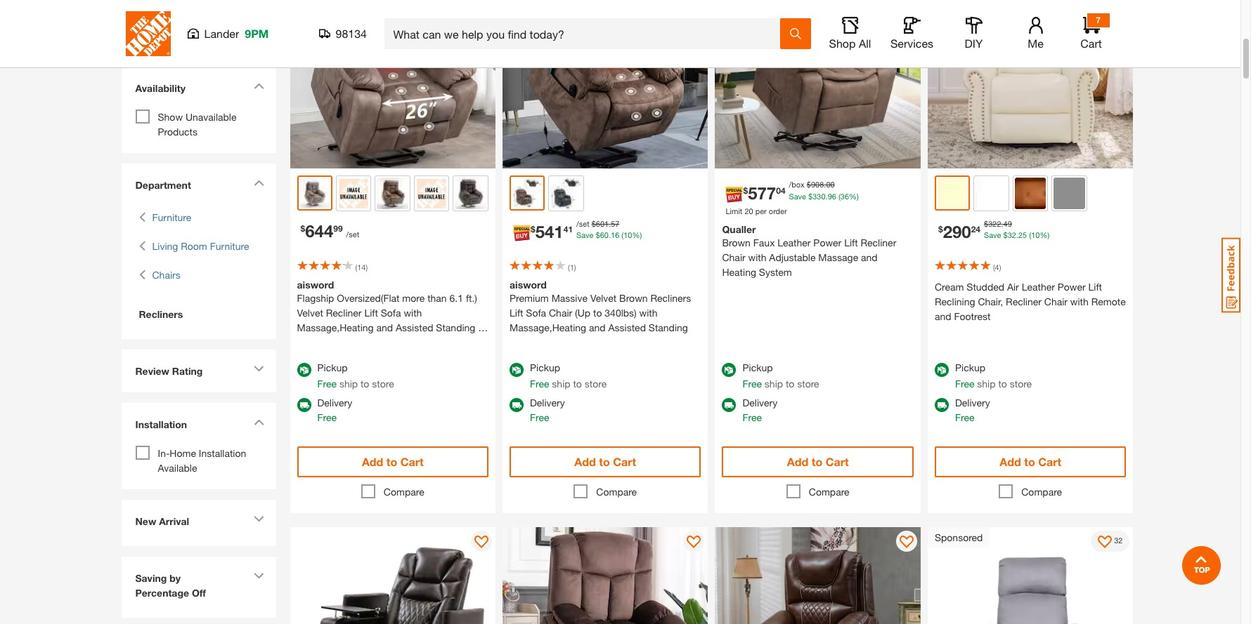 Task type: describe. For each thing, give the bounding box(es) containing it.
57
[[611, 219, 620, 228]]

601
[[596, 219, 609, 228]]

free for available shipping image for cream studded air leather power lift reclining chair, recliner chair with remote and footrest image
[[955, 412, 975, 424]]

shop all
[[829, 37, 871, 50]]

and inside aisword flagship oversized(flat more than 6.1 ft.) velvet recliner lift sofa with massage,heating and assisted standing - brown3
[[376, 322, 393, 334]]

$ 644 99 /set
[[301, 221, 359, 241]]

( up the studded
[[993, 263, 995, 272]]

aisword for aisword premium massive velvet brown recliners lift sofa chair (up to 340lbs) with massage,heating and assisted standing
[[510, 279, 547, 291]]

living room furniture
[[152, 240, 249, 252]]

store for ( 4 )
[[1010, 378, 1032, 390]]

aisword premium massive velvet brown recliners lift sofa chair (up to 340lbs) with massage,heating and assisted standing
[[510, 279, 691, 334]]

caret icon image for installation
[[253, 420, 264, 426]]

lift inside cream studded air leather power lift reclining chair, recliner chair with remote and footrest
[[1089, 281, 1102, 293]]

power for massage
[[814, 237, 842, 249]]

pickup for ( 4 )
[[955, 362, 986, 374]]

1 horizontal spatial furniture
[[210, 240, 249, 252]]

standing inside aisword flagship oversized(flat more than 6.1 ft.) velvet recliner lift sofa with massage,heating and assisted standing - brown3
[[436, 322, 475, 334]]

caret icon image for saving by percentage off
[[253, 574, 264, 580]]

caret icon image for availability
[[253, 83, 264, 89]]

lift inside qualler brown faux leather power lift recliner chair with adjustable massage and heating system
[[844, 237, 858, 249]]

more
[[402, 292, 425, 304]]

heating
[[722, 266, 756, 278]]

3 caret icon image from the top
[[253, 366, 264, 373]]

new arrival link
[[128, 508, 269, 540]]

pickup free ship to store for ( 4 )
[[955, 362, 1032, 390]]

all
[[859, 37, 871, 50]]

3 ship from the left
[[765, 378, 783, 390]]

premium massive velvet brown recliners lift sofa chair (up to 340lbs) with massage,heating and assisted standing image
[[503, 0, 708, 169]]

recliner inside qualler brown faux leather power lift recliner chair with adjustable massage and heating system
[[861, 237, 896, 249]]

caramel image
[[1015, 178, 1046, 209]]

$ down the 49
[[1003, 231, 1008, 240]]

me
[[1028, 37, 1044, 50]]

velvet inside aisword premium massive velvet brown recliners lift sofa chair (up to 340lbs) with massage,heating and assisted standing
[[590, 292, 617, 304]]

delivery free for ( 14 )
[[317, 397, 352, 424]]

(up
[[575, 307, 591, 319]]

98134 button
[[319, 27, 367, 41]]

$ 577 04
[[743, 183, 786, 203]]

lift inside aisword premium massive velvet brown recliners lift sofa chair (up to 340lbs) with massage,heating and assisted standing
[[510, 307, 523, 319]]

chair,
[[978, 296, 1003, 308]]

$ inside $ 541 41
[[531, 224, 535, 235]]

display image for power lift recliner chair for elderly- heavy duty and safety motion reclining mechanism-fabric sofa - coffee image
[[687, 536, 701, 550]]

ft.)
[[466, 292, 477, 304]]

290
[[943, 222, 971, 242]]

1
[[570, 263, 574, 272]]

25
[[1019, 231, 1027, 240]]

per
[[755, 206, 767, 215]]

and inside qualler brown faux leather power lift recliner chair with adjustable massage and heating system
[[861, 252, 878, 264]]

( inside /box $ 908 . 00 save $ 330 . 96 ( 36 %) limit 20 per order
[[839, 192, 841, 201]]

reclining
[[935, 296, 975, 308]]

chair inside qualler brown faux leather power lift recliner chair with adjustable massage and heating system
[[722, 252, 746, 264]]

availability link
[[128, 74, 269, 106]]

cart for ( 1 )
[[613, 455, 636, 469]]

limit
[[726, 206, 743, 215]]

brown inside aisword premium massive velvet brown recliners lift sofa chair (up to 340lbs) with massage,heating and assisted standing
[[619, 292, 648, 304]]

available for pickup image for flagship oversized(flat more than 6.1 ft.) velvet recliner lift sofa with massage,heating and assisted standing - brown3
[[297, 363, 311, 377]]

available shipping image for brown faux leather power lift recliner chair with adjustable massage and heating system image
[[722, 398, 736, 412]]

cart for ( 14 )
[[400, 455, 424, 469]]

caret icon image for department
[[253, 180, 264, 186]]

available for pickup image for premium massive velvet brown recliners lift sofa chair (up to 340lbs) with massage,heating and assisted standing
[[510, 363, 524, 377]]

0 horizontal spatial recliners
[[139, 309, 183, 321]]

saving
[[135, 573, 167, 585]]

review
[[135, 366, 169, 377]]

oversized(flat
[[337, 292, 400, 304]]

room
[[181, 240, 207, 252]]

add to cart for ( 14 )
[[362, 455, 424, 469]]

system
[[759, 266, 792, 278]]

with inside aisword premium massive velvet brown recliners lift sofa chair (up to 340lbs) with massage,heating and assisted standing
[[639, 307, 658, 319]]

$ right 24
[[984, 219, 988, 228]]

free for flagship oversized(flat more than 6.1 ft.) velvet recliner lift sofa with massage,heating and assisted standing - brown3's available shipping icon
[[317, 412, 337, 424]]

16
[[611, 231, 619, 240]]

air
[[1007, 281, 1019, 293]]

recliners inside aisword premium massive velvet brown recliners lift sofa chair (up to 340lbs) with massage,heating and assisted standing
[[651, 292, 691, 304]]

10 inside $ 290 24 $ 322 . 49 save $ 32 . 25 ( 10 %)
[[1031, 231, 1040, 240]]

0 horizontal spatial installation
[[135, 419, 187, 431]]

pickup for ( 14 )
[[317, 362, 348, 374]]

14
[[357, 263, 366, 272]]

chair inside aisword premium massive velvet brown recliners lift sofa chair (up to 340lbs) with massage,heating and assisted standing
[[549, 307, 572, 319]]

arrival
[[159, 516, 189, 528]]

340lbs)
[[605, 307, 637, 319]]

cream studded air leather power lift reclining chair, recliner chair with remote and footrest image
[[928, 0, 1133, 169]]

new
[[135, 516, 156, 528]]

( 4 )
[[993, 263, 1001, 272]]

feedback link image
[[1222, 238, 1241, 314]]

add for ( 14 )
[[362, 455, 383, 469]]

compare for ( 4 )
[[1022, 486, 1062, 498]]

massage,heating inside aisword flagship oversized(flat more than 6.1 ft.) velvet recliner lift sofa with massage,heating and assisted standing - brown3
[[297, 322, 374, 334]]

gray image
[[1054, 178, 1085, 209]]

oversized brown breathable leather electric recliner chair elderly power lift chair with massage and heating, 400 lbs. image
[[715, 528, 921, 625]]

diy button
[[951, 17, 996, 51]]

services button
[[890, 17, 935, 51]]

cream studded air leather power lift reclining chair, recliner chair with remote and footrest link
[[935, 279, 1126, 324]]

3 store from the left
[[797, 378, 819, 390]]

322
[[988, 219, 1001, 228]]

pickup for ( 1 )
[[530, 362, 560, 374]]

by
[[170, 573, 181, 585]]

36
[[841, 192, 849, 201]]

furniture link
[[152, 210, 191, 225]]

and inside aisword premium massive velvet brown recliners lift sofa chair (up to 340lbs) with massage,heating and assisted standing
[[589, 322, 606, 334]]

$ left 57
[[592, 219, 596, 228]]

$ 290 24 $ 322 . 49 save $ 32 . 25 ( 10 %)
[[938, 219, 1050, 242]]

3 delivery from the left
[[743, 397, 778, 409]]

/box
[[789, 180, 805, 189]]

sofa inside aisword premium massive velvet brown recliners lift sofa chair (up to 340lbs) with massage,heating and assisted standing
[[526, 307, 546, 319]]

with inside aisword flagship oversized(flat more than 6.1 ft.) velvet recliner lift sofa with massage,heating and assisted standing - brown3
[[404, 307, 422, 319]]

store
[[208, 7, 231, 19]]

) for 290
[[999, 263, 1001, 272]]

330
[[813, 192, 826, 201]]

04
[[776, 185, 786, 196]]

free for third available for pickup icon from the left
[[743, 378, 762, 390]]

cream studded air leather power lift reclining chair, recliner chair with remote and footrest
[[935, 281, 1126, 322]]

$ down 601
[[596, 231, 600, 240]]

free for available for pickup icon associated with flagship oversized(flat more than 6.1 ft.) velvet recliner lift sofa with massage,heating and assisted standing - brown3
[[317, 378, 337, 390]]

99
[[333, 223, 343, 234]]

3 delivery free from the left
[[743, 397, 778, 424]]

$ inside $ 577 04
[[743, 185, 748, 196]]

add to cart button for ( 4 )
[[935, 447, 1126, 478]]

review rating
[[135, 366, 203, 377]]

%) inside $ 290 24 $ 322 . 49 save $ 32 . 25 ( 10 %)
[[1040, 231, 1050, 240]]

free for available shipping icon for premium massive velvet brown recliners lift sofa chair (up to 340lbs) with massage,heating and assisted standing
[[530, 412, 549, 424]]

in-home installation available
[[158, 448, 246, 474]]

faux
[[753, 237, 775, 249]]

recliner for aisword flagship oversized(flat more than 6.1 ft.) velvet recliner lift sofa with massage,heating and assisted standing - brown3
[[326, 307, 362, 319]]

in
[[158, 7, 166, 19]]

save for /set
[[576, 231, 594, 240]]

( up the oversized(flat
[[355, 263, 357, 272]]

98134
[[336, 27, 367, 40]]

/set inside $ 644 99 /set
[[346, 230, 359, 239]]

9pm
[[245, 27, 269, 40]]

49
[[1004, 219, 1012, 228]]

living room furniture link
[[152, 239, 249, 254]]

brown faux leather power lift recliner chair with adjustable massage and heating system image
[[715, 0, 921, 169]]

save inside $ 290 24 $ 322 . 49 save $ 32 . 25 ( 10 %)
[[984, 231, 1001, 240]]

3 add to cart button from the left
[[722, 447, 914, 478]]

show unavailable products link
[[158, 111, 237, 138]]

6.1
[[450, 292, 463, 304]]

3 add from the left
[[787, 455, 809, 469]]

cream image
[[938, 179, 968, 208]]

/box $ 908 . 00 save $ 330 . 96 ( 36 %) limit 20 per order
[[726, 180, 859, 215]]

flagship oversized(flat more than 6.1 ft.) velvet recliner lift sofa with massage,heating and assisted standing - brown3 image
[[290, 0, 496, 169]]

available for pickup image
[[935, 363, 949, 377]]

644
[[305, 221, 333, 241]]

aisword for aisword flagship oversized(flat more than 6.1 ft.) velvet recliner lift sofa with massage,heating and assisted standing - brown3
[[297, 279, 334, 291]]

96
[[828, 192, 836, 201]]

brown3
[[297, 336, 331, 348]]

flagship
[[297, 292, 334, 304]]

white image
[[976, 178, 1007, 209]]

10 inside the /set $ 601 . 57 save $ 60 . 16 ( 10 %)
[[624, 231, 632, 240]]

cream
[[935, 281, 964, 293]]

new arrival
[[135, 516, 189, 528]]

ship for ( 4 )
[[977, 378, 996, 390]]

4
[[995, 263, 999, 272]]

leather for chair
[[1022, 281, 1055, 293]]

32 inside dropdown button
[[1114, 537, 1123, 546]]



Task type: vqa. For each thing, say whether or not it's contained in the screenshot.
Standing within 'aisword Premium Massive Velvet Brown Recliners Lift Sofa Chair (Up to 340lbs) with Massage,Heating and Assisted Standing'
yes



Task type: locate. For each thing, give the bounding box(es) containing it.
massage,heating
[[297, 322, 374, 334], [510, 322, 586, 334]]

unavailable
[[185, 111, 237, 123]]

power right air
[[1058, 281, 1086, 293]]

recliner inside cream studded air leather power lift reclining chair, recliner chair with remote and footrest
[[1006, 296, 1042, 308]]

2 pickup from the left
[[530, 362, 560, 374]]

$ left 41
[[531, 224, 535, 235]]

add to cart button for ( 1 )
[[510, 447, 701, 478]]

2 caret icon image from the top
[[253, 180, 264, 186]]

add for ( 4 )
[[1000, 455, 1021, 469]]

/set right 99
[[346, 230, 359, 239]]

41
[[564, 224, 573, 235]]

back caret image for living room furniture
[[139, 239, 145, 254]]

32 inside $ 290 24 $ 322 . 49 save $ 32 . 25 ( 10 %)
[[1008, 231, 1016, 240]]

available shipping image
[[297, 398, 311, 412], [510, 398, 524, 412]]

caret icon image
[[253, 83, 264, 89], [253, 180, 264, 186], [253, 366, 264, 373], [253, 420, 264, 426], [253, 517, 264, 523], [253, 574, 264, 580]]

1 horizontal spatial available shipping image
[[935, 398, 949, 412]]

brown image
[[512, 179, 542, 208]]

0 horizontal spatial sofa
[[381, 307, 401, 319]]

) for 644
[[366, 263, 368, 272]]

add to cart button
[[297, 447, 489, 478], [510, 447, 701, 478], [722, 447, 914, 478], [935, 447, 1126, 478]]

premium
[[510, 292, 549, 304]]

save inside the /set $ 601 . 57 save $ 60 . 16 ( 10 %)
[[576, 231, 594, 240]]

1 horizontal spatial chair
[[722, 252, 746, 264]]

delivery free for ( 1 )
[[530, 397, 565, 424]]

available shipping image for cream studded air leather power lift reclining chair, recliner chair with remote and footrest image
[[935, 398, 949, 412]]

brown inside qualler brown faux leather power lift recliner chair with adjustable massage and heating system
[[722, 237, 751, 249]]

2 horizontal spatial %)
[[1040, 231, 1050, 240]]

%) for 10
[[632, 231, 642, 240]]

brown5 image
[[338, 178, 369, 209]]

0 horizontal spatial display image
[[687, 536, 701, 550]]

power up massage
[[814, 237, 842, 249]]

free for available for pickup image
[[955, 378, 975, 390]]

0 vertical spatial installation
[[135, 419, 187, 431]]

( right 16
[[622, 231, 624, 240]]

1 display image from the left
[[687, 536, 701, 550]]

1 ship from the left
[[339, 378, 358, 390]]

modern home slim design grey microfiber recliner image
[[928, 528, 1133, 625]]

add to cart button for ( 14 )
[[297, 447, 489, 478]]

%) inside /box $ 908 . 00 save $ 330 . 96 ( 36 %) limit 20 per order
[[849, 192, 859, 201]]

4 pickup free ship to store from the left
[[955, 362, 1032, 390]]

recliners link
[[135, 307, 262, 322]]

2 aisword from the left
[[510, 279, 547, 291]]

back caret image
[[139, 239, 145, 254], [139, 268, 145, 283]]

1 horizontal spatial standing
[[649, 322, 688, 334]]

2 massage,heating from the left
[[510, 322, 586, 334]]

aisword flagship oversized(flat more than 6.1 ft.) velvet recliner lift sofa with massage,heating and assisted standing - brown3
[[297, 279, 482, 348]]

free for brown faux leather power lift recliner chair with adjustable massage and heating system image available shipping image
[[743, 412, 762, 424]]

recliner inside aisword flagship oversized(flat more than 6.1 ft.) velvet recliner lift sofa with massage,heating and assisted standing - brown3
[[326, 307, 362, 319]]

antique brown3 image
[[300, 179, 330, 208]]

2 ship from the left
[[552, 378, 570, 390]]

$
[[807, 180, 811, 189], [743, 185, 748, 196], [808, 192, 813, 201], [592, 219, 596, 228], [984, 219, 988, 228], [301, 223, 305, 234], [531, 224, 535, 235], [938, 224, 943, 235], [596, 231, 600, 240], [1003, 231, 1008, 240]]

caret icon image inside saving by percentage off link
[[253, 574, 264, 580]]

0 horizontal spatial available shipping image
[[722, 398, 736, 412]]

%) for 36
[[849, 192, 859, 201]]

shop all button
[[828, 17, 873, 51]]

0 horizontal spatial recliner
[[326, 307, 362, 319]]

1 vertical spatial power
[[1058, 281, 1086, 293]]

1 horizontal spatial available for pickup image
[[510, 363, 524, 377]]

save down /box on the top of page
[[789, 192, 806, 201]]

0 horizontal spatial furniture
[[152, 212, 191, 224]]

0 horizontal spatial aisword
[[297, 279, 334, 291]]

10
[[624, 231, 632, 240], [1031, 231, 1040, 240]]

chair inside cream studded air leather power lift reclining chair, recliner chair with remote and footrest
[[1044, 296, 1068, 308]]

and down the oversized(flat
[[376, 322, 393, 334]]

save down 322
[[984, 231, 1001, 240]]

2 available shipping image from the left
[[935, 398, 949, 412]]

3 available for pickup image from the left
[[722, 363, 736, 377]]

massage,heating up brown3
[[297, 322, 374, 334]]

aisword inside aisword premium massive velvet brown recliners lift sofa chair (up to 340lbs) with massage,heating and assisted standing
[[510, 279, 547, 291]]

2 horizontal spatial recliner
[[1006, 296, 1042, 308]]

1 delivery from the left
[[317, 397, 352, 409]]

show
[[158, 111, 183, 123]]

rating
[[172, 366, 203, 377]]

1 sofa from the left
[[381, 307, 401, 319]]

(
[[839, 192, 841, 201], [622, 231, 624, 240], [1029, 231, 1031, 240], [355, 263, 357, 272], [568, 263, 570, 272], [993, 263, 995, 272]]

1 vertical spatial installation
[[199, 448, 246, 460]]

standing inside aisword premium massive velvet brown recliners lift sofa chair (up to 340lbs) with massage,heating and assisted standing
[[649, 322, 688, 334]]

4 delivery free from the left
[[955, 397, 990, 424]]

caret icon image for new arrival
[[253, 517, 264, 523]]

me button
[[1013, 17, 1058, 51]]

1 horizontal spatial leather
[[1022, 281, 1055, 293]]

pickup free ship to store for ( 14 )
[[317, 362, 394, 390]]

1 aisword from the left
[[297, 279, 334, 291]]

with inside cream studded air leather power lift reclining chair, recliner chair with remote and footrest
[[1070, 296, 1089, 308]]

0 horizontal spatial chair
[[549, 307, 572, 319]]

caret icon image inside new arrival link
[[253, 517, 264, 523]]

aisword
[[297, 279, 334, 291], [510, 279, 547, 291]]

1 vertical spatial brown
[[619, 292, 648, 304]]

4 delivery from the left
[[955, 397, 990, 409]]

brown
[[722, 237, 751, 249], [619, 292, 648, 304]]

in stock at store today link
[[158, 7, 260, 19]]

0 vertical spatial furniture
[[152, 212, 191, 224]]

2 standing from the left
[[649, 322, 688, 334]]

0 horizontal spatial display image
[[474, 536, 489, 550]]

ship for ( 14 )
[[339, 378, 358, 390]]

leather up adjustable
[[778, 237, 811, 249]]

2 10 from the left
[[1031, 231, 1040, 240]]

1 horizontal spatial sofa
[[526, 307, 546, 319]]

display image for oversized brown breathable leather electric recliner chair elderly power lift chair with massage and heating, 400 lbs. image
[[900, 536, 914, 550]]

lift
[[844, 237, 858, 249], [1089, 281, 1102, 293], [364, 307, 378, 319], [510, 307, 523, 319]]

2 sofa from the left
[[526, 307, 546, 319]]

1 horizontal spatial display image
[[900, 536, 914, 550]]

lift inside aisword flagship oversized(flat more than 6.1 ft.) velvet recliner lift sofa with massage,heating and assisted standing - brown3
[[364, 307, 378, 319]]

( up massive
[[568, 263, 570, 272]]

availability
[[135, 82, 186, 94]]

shop
[[829, 37, 856, 50]]

1 horizontal spatial available shipping image
[[510, 398, 524, 412]]

1 horizontal spatial 32
[[1114, 537, 1123, 546]]

1 vertical spatial recliners
[[139, 309, 183, 321]]

delivery for ( 1 )
[[530, 397, 565, 409]]

0 horizontal spatial save
[[576, 231, 594, 240]]

power
[[814, 237, 842, 249], [1058, 281, 1086, 293]]

2 horizontal spatial save
[[984, 231, 1001, 240]]

available for pickup image
[[297, 363, 311, 377], [510, 363, 524, 377], [722, 363, 736, 377]]

1 horizontal spatial massage,heating
[[510, 322, 586, 334]]

1 horizontal spatial save
[[789, 192, 806, 201]]

4 add to cart from the left
[[1000, 455, 1061, 469]]

0 horizontal spatial massage,heating
[[297, 322, 374, 334]]

compare for ( 1 )
[[596, 486, 637, 498]]

2 display image from the left
[[1098, 536, 1112, 550]]

brown power motion recliner home theater seating with 2-cup holders swivel tray table, usb charging port and arm storage image
[[290, 528, 496, 625]]

0 horizontal spatial 32
[[1008, 231, 1016, 240]]

0 vertical spatial power
[[814, 237, 842, 249]]

lift up massage
[[844, 237, 858, 249]]

$ left 24
[[938, 224, 943, 235]]

2 add to cart button from the left
[[510, 447, 701, 478]]

recliner
[[861, 237, 896, 249], [1006, 296, 1042, 308], [326, 307, 362, 319]]

and right massage
[[861, 252, 878, 264]]

delivery free for ( 4 )
[[955, 397, 990, 424]]

0 vertical spatial /set
[[576, 219, 590, 228]]

with right 340lbs)
[[639, 307, 658, 319]]

1 caret icon image from the top
[[253, 83, 264, 89]]

in stock at store today
[[158, 7, 260, 19]]

0 vertical spatial brown
[[722, 237, 751, 249]]

) up massive
[[574, 263, 576, 272]]

chairs link
[[152, 268, 180, 283]]

0 vertical spatial back caret image
[[139, 239, 145, 254]]

1 add to cart button from the left
[[297, 447, 489, 478]]

the home depot logo image
[[125, 11, 170, 56]]

1 pickup free ship to store from the left
[[317, 362, 394, 390]]

2 display image from the left
[[900, 536, 914, 550]]

with down more at the top left
[[404, 307, 422, 319]]

4 add from the left
[[1000, 455, 1021, 469]]

standing
[[436, 322, 475, 334], [649, 322, 688, 334]]

0 horizontal spatial available shipping image
[[297, 398, 311, 412]]

percentage
[[135, 588, 189, 600]]

20
[[745, 206, 753, 215]]

3 pickup free ship to store from the left
[[743, 362, 819, 390]]

antique brown2 image
[[377, 178, 408, 209]]

( inside the /set $ 601 . 57 save $ 60 . 16 ( 10 %)
[[622, 231, 624, 240]]

available shipping image
[[722, 398, 736, 412], [935, 398, 949, 412]]

free
[[317, 378, 337, 390], [530, 378, 549, 390], [743, 378, 762, 390], [955, 378, 975, 390], [317, 412, 337, 424], [530, 412, 549, 424], [743, 412, 762, 424], [955, 412, 975, 424]]

2 assisted from the left
[[608, 322, 646, 334]]

services
[[891, 37, 934, 50]]

$ inside $ 644 99 /set
[[301, 223, 305, 234]]

1 10 from the left
[[624, 231, 632, 240]]

massage,heating inside aisword premium massive velvet brown recliners lift sofa chair (up to 340lbs) with massage,heating and assisted standing
[[510, 322, 586, 334]]

velvet down flagship
[[297, 307, 323, 319]]

power inside cream studded air leather power lift reclining chair, recliner chair with remote and footrest
[[1058, 281, 1086, 293]]

lift up remote
[[1089, 281, 1102, 293]]

0 horizontal spatial velvet
[[297, 307, 323, 319]]

store for ( 1 )
[[585, 378, 607, 390]]

1 horizontal spatial recliner
[[861, 237, 896, 249]]

display image
[[687, 536, 701, 550], [900, 536, 914, 550]]

1 vertical spatial /set
[[346, 230, 359, 239]]

available
[[158, 463, 197, 474]]

chair left remote
[[1044, 296, 1068, 308]]

delivery for ( 4 )
[[955, 397, 990, 409]]

1 add from the left
[[362, 455, 383, 469]]

lander 9pm
[[204, 27, 269, 40]]

assisted inside aisword flagship oversized(flat more than 6.1 ft.) velvet recliner lift sofa with massage,heating and assisted standing - brown3
[[396, 322, 433, 334]]

chairs
[[152, 269, 180, 281]]

60
[[600, 231, 609, 240]]

sofa down premium
[[526, 307, 546, 319]]

compare for ( 14 )
[[384, 486, 424, 498]]

delivery
[[317, 397, 352, 409], [530, 397, 565, 409], [743, 397, 778, 409], [955, 397, 990, 409]]

home
[[170, 448, 196, 460]]

2 compare from the left
[[596, 486, 637, 498]]

cart for ( 4 )
[[1038, 455, 1061, 469]]

10 right 25
[[1031, 231, 1040, 240]]

) up the oversized(flat
[[366, 263, 368, 272]]

velvet inside aisword flagship oversized(flat more than 6.1 ft.) velvet recliner lift sofa with massage,heating and assisted standing - brown3
[[297, 307, 323, 319]]

2 back caret image from the top
[[139, 268, 145, 283]]

2 delivery free from the left
[[530, 397, 565, 424]]

2 horizontal spatial available for pickup image
[[722, 363, 736, 377]]

1 available shipping image from the left
[[297, 398, 311, 412]]

chair down massive
[[549, 307, 572, 319]]

installation down installation link
[[199, 448, 246, 460]]

power lift recliner chair for elderly- heavy duty and safety motion reclining mechanism-fabric sofa - coffee image
[[503, 528, 708, 625]]

pickup
[[317, 362, 348, 374], [530, 362, 560, 374], [743, 362, 773, 374], [955, 362, 986, 374]]

0 vertical spatial leather
[[778, 237, 811, 249]]

6 caret icon image from the top
[[253, 574, 264, 580]]

0 horizontal spatial power
[[814, 237, 842, 249]]

velvet up 340lbs)
[[590, 292, 617, 304]]

brown down qualler
[[722, 237, 751, 249]]

massage,heating down premium
[[510, 322, 586, 334]]

1 vertical spatial 32
[[1114, 537, 1123, 546]]

3 ) from the left
[[999, 263, 1001, 272]]

1 horizontal spatial 10
[[1031, 231, 1040, 240]]

908
[[811, 180, 824, 189]]

1 horizontal spatial display image
[[1098, 536, 1112, 550]]

%) right 25
[[1040, 231, 1050, 240]]

than
[[427, 292, 447, 304]]

lander
[[204, 27, 239, 40]]

0 vertical spatial recliners
[[651, 292, 691, 304]]

1 horizontal spatial assisted
[[608, 322, 646, 334]]

3 compare from the left
[[809, 486, 850, 498]]

add to cart for ( 4 )
[[1000, 455, 1061, 469]]

leather
[[778, 237, 811, 249], [1022, 281, 1055, 293]]

1 vertical spatial back caret image
[[139, 268, 145, 283]]

aisword inside aisword flagship oversized(flat more than 6.1 ft.) velvet recliner lift sofa with massage,heating and assisted standing - brown3
[[297, 279, 334, 291]]

in-home installation available link
[[158, 448, 246, 474]]

aisword up premium
[[510, 279, 547, 291]]

1 horizontal spatial velvet
[[590, 292, 617, 304]]

2 add from the left
[[575, 455, 596, 469]]

/set inside the /set $ 601 . 57 save $ 60 . 16 ( 10 %)
[[576, 219, 590, 228]]

ship
[[339, 378, 358, 390], [552, 378, 570, 390], [765, 378, 783, 390], [977, 378, 996, 390]]

2 add to cart from the left
[[575, 455, 636, 469]]

5 caret icon image from the top
[[253, 517, 264, 523]]

1 back caret image from the top
[[139, 239, 145, 254]]

1 display image from the left
[[474, 536, 489, 550]]

4 pickup from the left
[[955, 362, 986, 374]]

stock
[[169, 7, 194, 19]]

aisword up flagship
[[297, 279, 334, 291]]

add for ( 1 )
[[575, 455, 596, 469]]

( right 25
[[1029, 231, 1031, 240]]

4 store from the left
[[1010, 378, 1032, 390]]

What can we help you find today? search field
[[393, 19, 779, 49]]

0 horizontal spatial leather
[[778, 237, 811, 249]]

%) right 16
[[632, 231, 642, 240]]

furniture up living
[[152, 212, 191, 224]]

department link
[[128, 171, 269, 200]]

2 available for pickup image from the left
[[510, 363, 524, 377]]

2 horizontal spatial )
[[999, 263, 1001, 272]]

1 horizontal spatial /set
[[576, 219, 590, 228]]

leather right air
[[1022, 281, 1055, 293]]

compare
[[384, 486, 424, 498], [596, 486, 637, 498], [809, 486, 850, 498], [1022, 486, 1062, 498]]

00
[[826, 180, 835, 189]]

1 standing from the left
[[436, 322, 475, 334]]

sofa
[[381, 307, 401, 319], [526, 307, 546, 319]]

qualler
[[722, 224, 756, 235]]

and down (up
[[589, 322, 606, 334]]

save
[[789, 192, 806, 201], [576, 231, 594, 240], [984, 231, 1001, 240]]

antique brown1 image
[[455, 178, 486, 209]]

2 horizontal spatial chair
[[1044, 296, 1068, 308]]

power for with
[[1058, 281, 1086, 293]]

1 horizontal spatial installation
[[199, 448, 246, 460]]

1 ) from the left
[[366, 263, 368, 272]]

add to cart
[[362, 455, 424, 469], [575, 455, 636, 469], [787, 455, 849, 469], [1000, 455, 1061, 469]]

leather inside qualler brown faux leather power lift recliner chair with adjustable massage and heating system
[[778, 237, 811, 249]]

assisted down 340lbs)
[[608, 322, 646, 334]]

$ 541 41
[[531, 222, 573, 242]]

assisted inside aisword premium massive velvet brown recliners lift sofa chair (up to 340lbs) with massage,heating and assisted standing
[[608, 322, 646, 334]]

0 horizontal spatial available for pickup image
[[297, 363, 311, 377]]

saving by percentage off link
[[128, 564, 269, 612]]

( right 96
[[839, 192, 841, 201]]

massive
[[552, 292, 588, 304]]

with left remote
[[1070, 296, 1089, 308]]

chair up "heating"
[[722, 252, 746, 264]]

( inside $ 290 24 $ 322 . 49 save $ 32 . 25 ( 10 %)
[[1029, 231, 1031, 240]]

2 pickup free ship to store from the left
[[530, 362, 607, 390]]

display image inside the 32 dropdown button
[[1098, 536, 1112, 550]]

1 store from the left
[[372, 378, 394, 390]]

back caret image for chairs
[[139, 268, 145, 283]]

free for premium massive velvet brown recliners lift sofa chair (up to 340lbs) with massage,heating and assisted standing available for pickup icon
[[530, 378, 549, 390]]

caret icon image inside availability link
[[253, 83, 264, 89]]

caret icon image inside installation link
[[253, 420, 264, 426]]

%) right 96
[[849, 192, 859, 201]]

0 horizontal spatial /set
[[346, 230, 359, 239]]

$ up 20
[[743, 185, 748, 196]]

with inside qualler brown faux leather power lift recliner chair with adjustable massage and heating system
[[748, 252, 767, 264]]

1 available for pickup image from the left
[[297, 363, 311, 377]]

caret icon image inside department link
[[253, 180, 264, 186]]

577
[[748, 183, 776, 203]]

and down reclining
[[935, 310, 951, 322]]

0 horizontal spatial assisted
[[396, 322, 433, 334]]

order
[[769, 206, 787, 215]]

recliner for cream studded air leather power lift reclining chair, recliner chair with remote and footrest
[[1006, 296, 1042, 308]]

4 ship from the left
[[977, 378, 996, 390]]

show unavailable products
[[158, 111, 237, 138]]

1 horizontal spatial %)
[[849, 192, 859, 201]]

1 horizontal spatial brown
[[722, 237, 751, 249]]

display image
[[474, 536, 489, 550], [1098, 536, 1112, 550]]

1 add to cart from the left
[[362, 455, 424, 469]]

/set right 41
[[576, 219, 590, 228]]

back caret image
[[139, 210, 145, 225]]

1 horizontal spatial recliners
[[651, 292, 691, 304]]

2 delivery from the left
[[530, 397, 565, 409]]

pickup free ship to store for ( 1 )
[[530, 362, 607, 390]]

1 massage,heating from the left
[[297, 322, 374, 334]]

footrest
[[954, 310, 991, 322]]

available shipping image for flagship oversized(flat more than 6.1 ft.) velvet recliner lift sofa with massage,heating and assisted standing - brown3
[[297, 398, 311, 412]]

lift down premium
[[510, 307, 523, 319]]

brown4 image
[[416, 178, 447, 209]]

2 ) from the left
[[574, 263, 576, 272]]

0 horizontal spatial standing
[[436, 322, 475, 334]]

delivery for ( 14 )
[[317, 397, 352, 409]]

save inside /box $ 908 . 00 save $ 330 . 96 ( 36 %) limit 20 per order
[[789, 192, 806, 201]]

cart 7
[[1081, 15, 1102, 50]]

leather inside cream studded air leather power lift reclining chair, recliner chair with remote and footrest
[[1022, 281, 1055, 293]]

installation inside in-home installation available
[[199, 448, 246, 460]]

brown up 340lbs)
[[619, 292, 648, 304]]

$ left 99
[[301, 223, 305, 234]]

assisted down more at the top left
[[396, 322, 433, 334]]

10 right 16
[[624, 231, 632, 240]]

0 horizontal spatial brown
[[619, 292, 648, 304]]

) up the studded
[[999, 263, 1001, 272]]

installation link
[[128, 411, 269, 443]]

0 horizontal spatial 10
[[624, 231, 632, 240]]

1 horizontal spatial power
[[1058, 281, 1086, 293]]

and inside cream studded air leather power lift reclining chair, recliner chair with remote and footrest
[[935, 310, 951, 322]]

leather for adjustable
[[778, 237, 811, 249]]

$ down the 908 on the right of the page
[[808, 192, 813, 201]]

0 horizontal spatial )
[[366, 263, 368, 272]]

1 compare from the left
[[384, 486, 424, 498]]

add to cart for ( 1 )
[[575, 455, 636, 469]]

in-
[[158, 448, 170, 460]]

available shipping image for premium massive velvet brown recliners lift sofa chair (up to 340lbs) with massage,heating and assisted standing
[[510, 398, 524, 412]]

back caret image left living
[[139, 239, 145, 254]]

%) inside the /set $ 601 . 57 save $ 60 . 16 ( 10 %)
[[632, 231, 642, 240]]

0 vertical spatial velvet
[[590, 292, 617, 304]]

save right 41
[[576, 231, 594, 240]]

1 horizontal spatial )
[[574, 263, 576, 272]]

massage
[[818, 252, 858, 264]]

1 delivery free from the left
[[317, 397, 352, 424]]

4 caret icon image from the top
[[253, 420, 264, 426]]

furniture right room
[[210, 240, 249, 252]]

at
[[197, 7, 205, 19]]

2 store from the left
[[585, 378, 607, 390]]

24
[[971, 224, 981, 235]]

1 pickup from the left
[[317, 362, 348, 374]]

sofa down the oversized(flat
[[381, 307, 401, 319]]

saving by percentage off
[[135, 573, 206, 600]]

-
[[478, 322, 482, 334]]

2 available shipping image from the left
[[510, 398, 524, 412]]

back caret image left chairs link
[[139, 268, 145, 283]]

to inside aisword premium massive velvet brown recliners lift sofa chair (up to 340lbs) with massage,heating and assisted standing
[[593, 307, 602, 319]]

store for ( 14 )
[[372, 378, 394, 390]]

installation up in-
[[135, 419, 187, 431]]

save for /box
[[789, 192, 806, 201]]

4 compare from the left
[[1022, 486, 1062, 498]]

1 vertical spatial leather
[[1022, 281, 1055, 293]]

diy
[[965, 37, 983, 50]]

3 pickup from the left
[[743, 362, 773, 374]]

ship for ( 1 )
[[552, 378, 570, 390]]

with down faux
[[748, 252, 767, 264]]

1 horizontal spatial aisword
[[510, 279, 547, 291]]

living
[[152, 240, 178, 252]]

blue image
[[551, 178, 582, 209]]

sofa inside aisword flagship oversized(flat more than 6.1 ft.) velvet recliner lift sofa with massage,heating and assisted standing - brown3
[[381, 307, 401, 319]]

32
[[1008, 231, 1016, 240], [1114, 537, 1123, 546]]

power inside qualler brown faux leather power lift recliner chair with adjustable massage and heating system
[[814, 237, 842, 249]]

1 assisted from the left
[[396, 322, 433, 334]]

)
[[366, 263, 368, 272], [574, 263, 576, 272], [999, 263, 1001, 272]]

1 vertical spatial furniture
[[210, 240, 249, 252]]

0 horizontal spatial %)
[[632, 231, 642, 240]]

3 add to cart from the left
[[787, 455, 849, 469]]

/set $ 601 . 57 save $ 60 . 16 ( 10 %)
[[576, 219, 642, 240]]

today
[[234, 7, 260, 19]]

4 add to cart button from the left
[[935, 447, 1126, 478]]

1 vertical spatial velvet
[[297, 307, 323, 319]]

1 available shipping image from the left
[[722, 398, 736, 412]]

0 vertical spatial 32
[[1008, 231, 1016, 240]]

lift down the oversized(flat
[[364, 307, 378, 319]]

$ right /box on the top of page
[[807, 180, 811, 189]]

.
[[824, 180, 826, 189], [826, 192, 828, 201], [609, 219, 611, 228], [1001, 219, 1004, 228], [609, 231, 611, 240], [1016, 231, 1019, 240]]

velvet
[[590, 292, 617, 304], [297, 307, 323, 319]]



